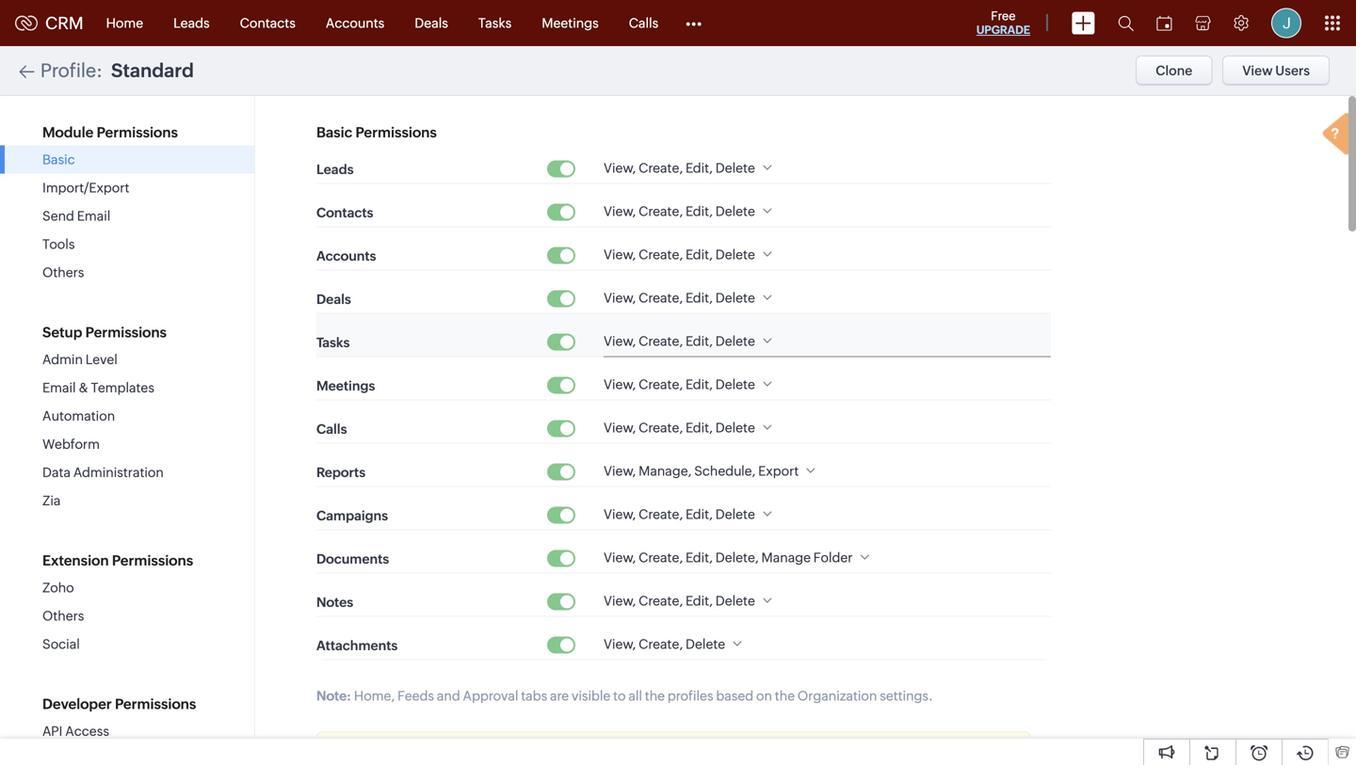 Task type: locate. For each thing, give the bounding box(es) containing it.
0 vertical spatial contacts
[[240, 16, 296, 31]]

1 horizontal spatial leads
[[316, 162, 354, 177]]

3 edit, from the top
[[686, 247, 713, 262]]

2 edit, from the top
[[686, 204, 713, 219]]

profile element
[[1260, 0, 1313, 46]]

templates
[[91, 380, 154, 396]]

edit, for calls
[[686, 421, 713, 436]]

export
[[758, 464, 799, 479]]

contacts down basic permissions at the top
[[316, 205, 373, 221]]

administration
[[73, 465, 164, 480]]

reports
[[316, 465, 366, 480]]

11 create, from the top
[[639, 637, 683, 652]]

leads down basic permissions at the top
[[316, 162, 354, 177]]

profiles
[[668, 689, 713, 704]]

calls link
[[614, 0, 674, 46]]

2 others from the top
[[42, 609, 84, 624]]

tasks
[[478, 16, 512, 31], [316, 335, 350, 351]]

contacts
[[240, 16, 296, 31], [316, 205, 373, 221]]

2 view, from the top
[[604, 204, 636, 219]]

11 view, from the top
[[604, 594, 636, 609]]

1 vertical spatial tasks
[[316, 335, 350, 351]]

8 create, from the top
[[639, 507, 683, 522]]

delete for campaigns
[[715, 507, 755, 522]]

0 horizontal spatial deals
[[316, 292, 351, 307]]

deals link
[[400, 0, 463, 46]]

contacts right leads link
[[240, 16, 296, 31]]

view, create, edit, delete for leads
[[604, 161, 755, 176]]

9 edit, from the top
[[686, 550, 713, 566]]

edit, for meetings
[[686, 377, 713, 392]]

view, create, edit, delete for accounts
[[604, 247, 755, 262]]

view, for accounts
[[604, 247, 636, 262]]

0 vertical spatial basic
[[316, 124, 352, 141]]

permissions for basic permissions
[[356, 124, 437, 141]]

view, create, edit, delete for deals
[[604, 291, 755, 306]]

7 view, create, edit, delete from the top
[[604, 421, 755, 436]]

delete for notes
[[715, 594, 755, 609]]

calls left 'other modules' field
[[629, 16, 659, 31]]

clone
[[1156, 63, 1193, 78]]

module permissions
[[42, 124, 178, 141]]

4 create, from the top
[[639, 291, 683, 306]]

meetings up reports
[[316, 379, 375, 394]]

8 edit, from the top
[[686, 507, 713, 522]]

edit, for deals
[[686, 291, 713, 306]]

view, create, edit, delete for notes
[[604, 594, 755, 609]]

view, create, edit, delete for contacts
[[604, 204, 755, 219]]

based
[[716, 689, 754, 704]]

0 horizontal spatial calls
[[316, 422, 347, 437]]

1 view, create, edit, delete from the top
[[604, 161, 755, 176]]

edit, for notes
[[686, 594, 713, 609]]

the right all
[[645, 689, 665, 704]]

0 vertical spatial leads
[[173, 16, 210, 31]]

1 vertical spatial leads
[[316, 162, 354, 177]]

basic
[[316, 124, 352, 141], [42, 152, 75, 167]]

on
[[756, 689, 772, 704]]

0 horizontal spatial tasks
[[316, 335, 350, 351]]

access
[[65, 724, 109, 739]]

edit, for tasks
[[686, 334, 713, 349]]

the right on
[[775, 689, 795, 704]]

1 horizontal spatial tasks
[[478, 16, 512, 31]]

view, create, edit, delete, manage folder
[[604, 550, 853, 566]]

create menu image
[[1072, 12, 1095, 34]]

profile image
[[1271, 8, 1302, 38]]

5 view, create, edit, delete from the top
[[604, 334, 755, 349]]

1 vertical spatial others
[[42, 609, 84, 624]]

0 vertical spatial meetings
[[542, 16, 599, 31]]

accounts
[[326, 16, 385, 31], [316, 249, 376, 264]]

delete for leads
[[715, 161, 755, 176]]

calls up reports
[[316, 422, 347, 437]]

social
[[42, 637, 80, 652]]

view, for leads
[[604, 161, 636, 176]]

permissions for module permissions
[[97, 124, 178, 141]]

4 edit, from the top
[[686, 291, 713, 306]]

meetings
[[542, 16, 599, 31], [316, 379, 375, 394]]

leads up standard
[[173, 16, 210, 31]]

create,
[[639, 161, 683, 176], [639, 204, 683, 219], [639, 247, 683, 262], [639, 291, 683, 306], [639, 334, 683, 349], [639, 377, 683, 392], [639, 421, 683, 436], [639, 507, 683, 522], [639, 550, 683, 566], [639, 594, 683, 609], [639, 637, 683, 652]]

edit, for contacts
[[686, 204, 713, 219]]

delete for accounts
[[715, 247, 755, 262]]

8 view, create, edit, delete from the top
[[604, 507, 755, 522]]

are
[[550, 689, 569, 704]]

5 create, from the top
[[639, 334, 683, 349]]

deals
[[415, 16, 448, 31], [316, 292, 351, 307]]

and
[[437, 689, 460, 704]]

2 create, from the top
[[639, 204, 683, 219]]

feeds
[[398, 689, 434, 704]]

1 horizontal spatial basic
[[316, 124, 352, 141]]

permissions for developer permissions
[[115, 696, 196, 713]]

send
[[42, 209, 74, 224]]

1 create, from the top
[[639, 161, 683, 176]]

tasks link
[[463, 0, 527, 46]]

6 create, from the top
[[639, 377, 683, 392]]

10 view, from the top
[[604, 550, 636, 566]]

standard
[[111, 60, 194, 81]]

create menu element
[[1060, 0, 1107, 46]]

4 view, create, edit, delete from the top
[[604, 291, 755, 306]]

edit,
[[686, 161, 713, 176], [686, 204, 713, 219], [686, 247, 713, 262], [686, 291, 713, 306], [686, 334, 713, 349], [686, 377, 713, 392], [686, 421, 713, 436], [686, 507, 713, 522], [686, 550, 713, 566], [686, 594, 713, 609]]

search element
[[1107, 0, 1145, 46]]

0 horizontal spatial contacts
[[240, 16, 296, 31]]

free
[[991, 9, 1016, 23]]

api access
[[42, 724, 109, 739]]

meetings left "calls" link
[[542, 16, 599, 31]]

5 view, from the top
[[604, 334, 636, 349]]

calls
[[629, 16, 659, 31], [316, 422, 347, 437]]

2 view, create, edit, delete from the top
[[604, 204, 755, 219]]

free upgrade
[[976, 9, 1030, 36]]

1 view, from the top
[[604, 161, 636, 176]]

home link
[[91, 0, 158, 46]]

others
[[42, 265, 84, 280], [42, 609, 84, 624]]

0 vertical spatial others
[[42, 265, 84, 280]]

0 vertical spatial tasks
[[478, 16, 512, 31]]

extension
[[42, 553, 109, 569]]

permissions
[[97, 124, 178, 141], [356, 124, 437, 141], [85, 324, 167, 341], [112, 553, 193, 569], [115, 696, 196, 713]]

0 horizontal spatial meetings
[[316, 379, 375, 394]]

zoho
[[42, 581, 74, 596]]

1 vertical spatial email
[[42, 380, 76, 396]]

note:
[[316, 689, 351, 704]]

visible
[[572, 689, 611, 704]]

0 vertical spatial calls
[[629, 16, 659, 31]]

others down 'tools'
[[42, 265, 84, 280]]

1 horizontal spatial meetings
[[542, 16, 599, 31]]

view, for tasks
[[604, 334, 636, 349]]

3 view, from the top
[[604, 247, 636, 262]]

delete,
[[715, 550, 759, 566]]

edit, for campaigns
[[686, 507, 713, 522]]

0 vertical spatial email
[[77, 209, 111, 224]]

view, create, edit, delete for tasks
[[604, 334, 755, 349]]

1 vertical spatial accounts
[[316, 249, 376, 264]]

10 edit, from the top
[[686, 594, 713, 609]]

notes
[[316, 595, 353, 610]]

create, for meetings
[[639, 377, 683, 392]]

extension permissions
[[42, 553, 193, 569]]

crm link
[[15, 13, 83, 33]]

delete
[[715, 161, 755, 176], [715, 204, 755, 219], [715, 247, 755, 262], [715, 291, 755, 306], [715, 334, 755, 349], [715, 377, 755, 392], [715, 421, 755, 436], [715, 507, 755, 522], [715, 594, 755, 609], [686, 637, 725, 652]]

manage,
[[639, 464, 692, 479]]

0 vertical spatial accounts
[[326, 16, 385, 31]]

6 view, create, edit, delete from the top
[[604, 377, 755, 392]]

1 horizontal spatial the
[[775, 689, 795, 704]]

view, create, edit, delete
[[604, 161, 755, 176], [604, 204, 755, 219], [604, 247, 755, 262], [604, 291, 755, 306], [604, 334, 755, 349], [604, 377, 755, 392], [604, 421, 755, 436], [604, 507, 755, 522], [604, 594, 755, 609]]

contacts inside the contacts link
[[240, 16, 296, 31]]

view, for deals
[[604, 291, 636, 306]]

3 create, from the top
[[639, 247, 683, 262]]

edit, for leads
[[686, 161, 713, 176]]

1 vertical spatial basic
[[42, 152, 75, 167]]

5 edit, from the top
[[686, 334, 713, 349]]

7 create, from the top
[[639, 421, 683, 436]]

view users button
[[1223, 56, 1330, 86]]

1 edit, from the top
[[686, 161, 713, 176]]

others up social
[[42, 609, 84, 624]]

8 view, from the top
[[604, 464, 636, 479]]

admin
[[42, 352, 83, 367]]

all
[[629, 689, 642, 704]]

9 create, from the top
[[639, 550, 683, 566]]

create, for leads
[[639, 161, 683, 176]]

4 view, from the top
[[604, 291, 636, 306]]

1 vertical spatial calls
[[316, 422, 347, 437]]

9 view, create, edit, delete from the top
[[604, 594, 755, 609]]

webform
[[42, 437, 100, 452]]

the
[[645, 689, 665, 704], [775, 689, 795, 704]]

2 the from the left
[[775, 689, 795, 704]]

Other Modules field
[[674, 8, 714, 38]]

9 view, from the top
[[604, 507, 636, 522]]

view, for documents
[[604, 550, 636, 566]]

10 create, from the top
[[639, 594, 683, 609]]

7 view, from the top
[[604, 421, 636, 436]]

3 view, create, edit, delete from the top
[[604, 247, 755, 262]]

email
[[77, 209, 111, 224], [42, 380, 76, 396]]

1 vertical spatial contacts
[[316, 205, 373, 221]]

leads
[[173, 16, 210, 31], [316, 162, 354, 177]]

6 edit, from the top
[[686, 377, 713, 392]]

campaigns
[[316, 509, 388, 524]]

note: home, feeds and approval tabs are visible to all the profiles based on the organization settings.
[[316, 689, 933, 704]]

basic for basic
[[42, 152, 75, 167]]

0 horizontal spatial the
[[645, 689, 665, 704]]

email left &
[[42, 380, 76, 396]]

logo image
[[15, 16, 38, 31]]

0 horizontal spatial basic
[[42, 152, 75, 167]]

create, for deals
[[639, 291, 683, 306]]

0 horizontal spatial leads
[[173, 16, 210, 31]]

permissions for setup permissions
[[85, 324, 167, 341]]

0 vertical spatial deals
[[415, 16, 448, 31]]

accounts inside 'link'
[[326, 16, 385, 31]]

admin level
[[42, 352, 118, 367]]

&
[[79, 380, 88, 396]]

7 edit, from the top
[[686, 421, 713, 436]]

delete for meetings
[[715, 377, 755, 392]]

crm
[[45, 13, 83, 33]]

email down import/export
[[77, 209, 111, 224]]

approval
[[463, 689, 518, 704]]

1 horizontal spatial contacts
[[316, 205, 373, 221]]

basic for basic permissions
[[316, 124, 352, 141]]

1 vertical spatial deals
[[316, 292, 351, 307]]

6 view, from the top
[[604, 377, 636, 392]]

view,
[[604, 161, 636, 176], [604, 204, 636, 219], [604, 247, 636, 262], [604, 291, 636, 306], [604, 334, 636, 349], [604, 377, 636, 392], [604, 421, 636, 436], [604, 464, 636, 479], [604, 507, 636, 522], [604, 550, 636, 566], [604, 594, 636, 609], [604, 637, 636, 652]]

create, for accounts
[[639, 247, 683, 262]]

create, for attachments
[[639, 637, 683, 652]]

12 view, from the top
[[604, 637, 636, 652]]

delete for calls
[[715, 421, 755, 436]]



Task type: describe. For each thing, give the bounding box(es) containing it.
view, create, edit, delete for meetings
[[604, 377, 755, 392]]

permissions for extension permissions
[[112, 553, 193, 569]]

level
[[85, 352, 118, 367]]

profile
[[40, 60, 96, 81]]

home
[[106, 16, 143, 31]]

leads link
[[158, 0, 225, 46]]

data administration
[[42, 465, 164, 480]]

view, manage, schedule, export
[[604, 464, 799, 479]]

import/export
[[42, 180, 129, 195]]

accounts link
[[311, 0, 400, 46]]

1 horizontal spatial deals
[[415, 16, 448, 31]]

view, for notes
[[604, 594, 636, 609]]

help image
[[1319, 110, 1356, 161]]

view, create, delete
[[604, 637, 725, 652]]

developer
[[42, 696, 112, 713]]

view
[[1242, 63, 1273, 78]]

delete for deals
[[715, 291, 755, 306]]

users
[[1275, 63, 1310, 78]]

tabs
[[521, 689, 547, 704]]

contacts link
[[225, 0, 311, 46]]

manage
[[761, 550, 811, 566]]

edit, for accounts
[[686, 247, 713, 262]]

edit, for documents
[[686, 550, 713, 566]]

clone button
[[1136, 56, 1212, 86]]

automation
[[42, 409, 115, 424]]

documents
[[316, 552, 389, 567]]

meetings link
[[527, 0, 614, 46]]

delete for contacts
[[715, 204, 755, 219]]

create, for calls
[[639, 421, 683, 436]]

:
[[96, 60, 103, 81]]

setup
[[42, 324, 82, 341]]

organization
[[798, 689, 877, 704]]

to
[[613, 689, 626, 704]]

view users
[[1242, 63, 1310, 78]]

1 vertical spatial meetings
[[316, 379, 375, 394]]

create, for notes
[[639, 594, 683, 609]]

schedule,
[[694, 464, 756, 479]]

1 horizontal spatial email
[[77, 209, 111, 224]]

tools
[[42, 237, 75, 252]]

upgrade
[[976, 24, 1030, 36]]

folder
[[814, 550, 853, 566]]

1 the from the left
[[645, 689, 665, 704]]

view, create, edit, delete for calls
[[604, 421, 755, 436]]

create, for campaigns
[[639, 507, 683, 522]]

view, for meetings
[[604, 377, 636, 392]]

calendar image
[[1157, 16, 1173, 31]]

settings.
[[880, 689, 933, 704]]

1 others from the top
[[42, 265, 84, 280]]

developer permissions
[[42, 696, 196, 713]]

profile : standard
[[40, 60, 194, 81]]

search image
[[1118, 15, 1134, 31]]

meetings inside meetings link
[[542, 16, 599, 31]]

setup permissions
[[42, 324, 167, 341]]

view, for calls
[[604, 421, 636, 436]]

email & templates
[[42, 380, 154, 396]]

api
[[42, 724, 63, 739]]

attachments
[[316, 639, 398, 654]]

view, create, edit, delete for campaigns
[[604, 507, 755, 522]]

create, for tasks
[[639, 334, 683, 349]]

create, for contacts
[[639, 204, 683, 219]]

1 horizontal spatial calls
[[629, 16, 659, 31]]

module
[[42, 124, 94, 141]]

0 horizontal spatial email
[[42, 380, 76, 396]]

create, for documents
[[639, 550, 683, 566]]

view, for contacts
[[604, 204, 636, 219]]

zia
[[42, 494, 61, 509]]

data
[[42, 465, 71, 480]]

send email
[[42, 209, 111, 224]]

delete for tasks
[[715, 334, 755, 349]]

view, for attachments
[[604, 637, 636, 652]]

view, for reports
[[604, 464, 636, 479]]

home,
[[354, 689, 395, 704]]

view, for campaigns
[[604, 507, 636, 522]]

basic permissions
[[316, 124, 437, 141]]



Task type: vqa. For each thing, say whether or not it's contained in the screenshot.


